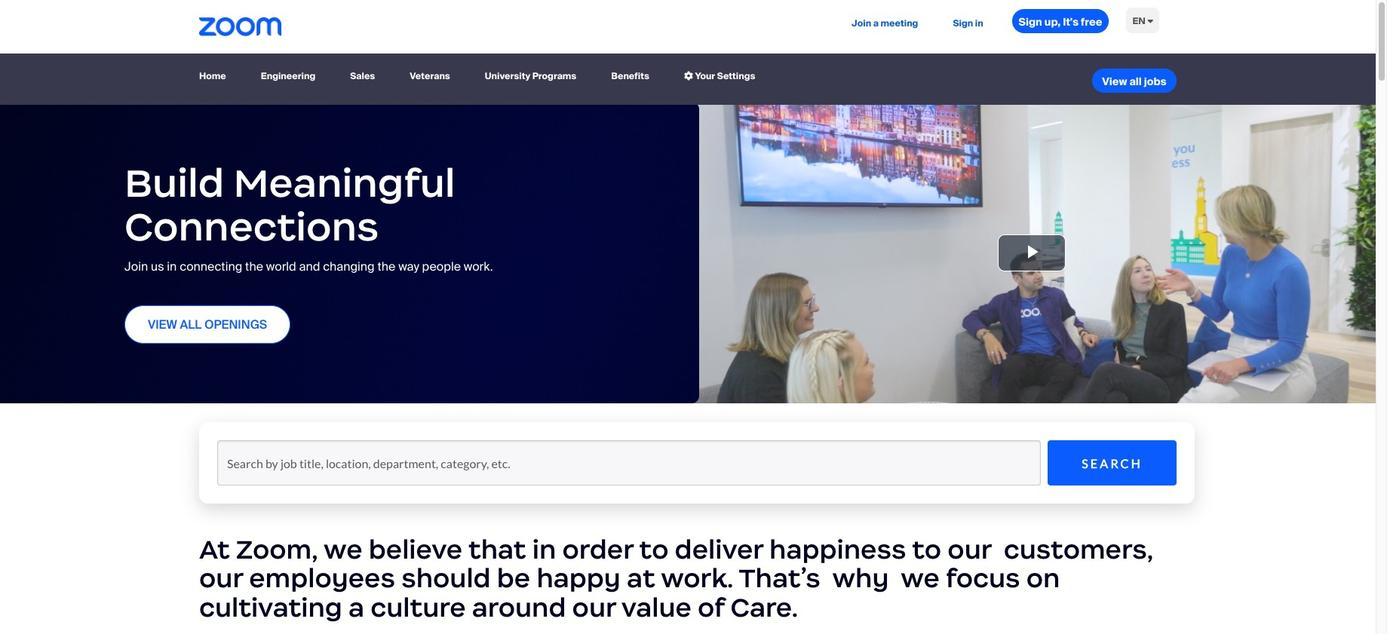 Task type: describe. For each thing, give the bounding box(es) containing it.
around
[[472, 591, 566, 625]]

of
[[698, 591, 725, 625]]

engineering
[[261, 70, 316, 82]]

2 to from the left
[[912, 533, 942, 567]]

view
[[1103, 75, 1128, 88]]

sign in
[[953, 17, 984, 29]]

build
[[124, 158, 224, 207]]

university
[[485, 70, 531, 82]]

programs
[[532, 70, 577, 82]]

zoom,
[[236, 533, 318, 567]]

cultivating
[[199, 591, 342, 625]]

connecting
[[180, 259, 242, 275]]

join for join a meeting
[[852, 17, 872, 29]]

university programs
[[485, 70, 577, 82]]

video player region
[[688, 102, 1376, 404]]

sign in link
[[947, 0, 990, 48]]

0 vertical spatial a
[[874, 17, 879, 29]]

in inside at zoom, we believe that in order to deliver happiness to our  customers, our employees should be happy at work. that's  why  we focus on cultivating a culture around our value of care.
[[532, 533, 556, 567]]

that's
[[739, 562, 821, 596]]

engineering link
[[255, 63, 322, 90]]

1 vertical spatial in
[[167, 259, 177, 275]]

1 to from the left
[[640, 533, 669, 567]]

it's
[[1063, 15, 1079, 29]]

way
[[398, 259, 419, 275]]

free
[[1081, 15, 1103, 29]]

university programs link
[[479, 63, 583, 90]]

your
[[695, 70, 715, 82]]

all
[[1130, 75, 1142, 88]]

order
[[562, 533, 634, 567]]

view
[[148, 317, 177, 333]]

on
[[1027, 562, 1060, 596]]

believe
[[369, 533, 463, 567]]

1 horizontal spatial our
[[572, 591, 616, 625]]

sign for sign up, it's free
[[1019, 15, 1043, 29]]

meaningful
[[234, 158, 455, 207]]

value
[[621, 591, 692, 625]]

openings
[[204, 317, 267, 333]]

be
[[497, 562, 531, 596]]

up,
[[1045, 15, 1061, 29]]

0 vertical spatial in
[[975, 17, 984, 29]]

and
[[299, 259, 320, 275]]

at
[[199, 533, 230, 567]]

0 horizontal spatial our
[[199, 562, 243, 596]]

should
[[402, 562, 491, 596]]

happy
[[537, 562, 621, 596]]

changing
[[323, 259, 375, 275]]

at zoom, we believe that in order to deliver happiness to our  customers, our employees should be happy at work. that's  why  we focus on cultivating a culture around our value of care.
[[199, 533, 1154, 625]]

home
[[199, 70, 226, 82]]

Search by job title, location, department, category, etc. text field
[[217, 441, 1041, 486]]

deliver
[[675, 533, 764, 567]]

benefits link
[[605, 63, 656, 90]]

jobs
[[1144, 75, 1167, 88]]



Task type: vqa. For each thing, say whether or not it's contained in the screenshot.
work. within the the at zoom, we believe that in order to deliver happiness to our  customers, our employees should be happy at work. that's  why  we focus on cultivating a culture around our value of care.
yes



Task type: locate. For each thing, give the bounding box(es) containing it.
0 horizontal spatial join
[[124, 259, 148, 275]]

cog image
[[684, 71, 693, 80]]

that
[[469, 533, 526, 567]]

at
[[627, 562, 655, 596]]

view all jobs link
[[1093, 69, 1177, 93]]

veterans
[[410, 70, 450, 82]]

0 horizontal spatial sign
[[953, 17, 973, 29]]

settings
[[717, 70, 756, 82]]

join left us
[[124, 259, 148, 275]]

join a meeting link
[[846, 0, 925, 48]]

care.
[[731, 591, 798, 625]]

a left meeting
[[874, 17, 879, 29]]

to right order
[[640, 533, 669, 567]]

0 horizontal spatial in
[[167, 259, 177, 275]]

work. inside at zoom, we believe that in order to deliver happiness to our  customers, our employees should be happy at work. that's  why  we focus on cultivating a culture around our value of care.
[[661, 562, 734, 596]]

1 horizontal spatial the
[[378, 259, 396, 275]]

1 vertical spatial a
[[349, 591, 364, 625]]

to left focus
[[912, 533, 942, 567]]

in right us
[[167, 259, 177, 275]]

work. right people
[[464, 259, 493, 275]]

all
[[180, 317, 202, 333]]

1 horizontal spatial work.
[[661, 562, 734, 596]]

en button
[[1121, 0, 1166, 43]]

people
[[422, 259, 461, 275]]

join for join us in connecting the world and changing the way people work.
[[124, 259, 148, 275]]

0 horizontal spatial work.
[[464, 259, 493, 275]]

us
[[151, 259, 164, 275]]

search button
[[1048, 441, 1177, 486]]

the
[[245, 259, 263, 275], [378, 259, 396, 275]]

0 horizontal spatial a
[[349, 591, 364, 625]]

0 horizontal spatial to
[[640, 533, 669, 567]]

1 vertical spatial join
[[124, 259, 148, 275]]

a down 'we'
[[349, 591, 364, 625]]

join left meeting
[[852, 17, 872, 29]]

sales link
[[344, 63, 381, 90]]

1 horizontal spatial join
[[852, 17, 872, 29]]

sales
[[350, 70, 375, 82]]

1 horizontal spatial to
[[912, 533, 942, 567]]

join us in connecting the world and changing the way people work.
[[124, 259, 493, 275]]

sign up, it's free link
[[1012, 9, 1109, 33]]

2 the from the left
[[378, 259, 396, 275]]

world
[[266, 259, 296, 275]]

view all jobs
[[1103, 75, 1167, 88]]

sign right meeting
[[953, 17, 973, 29]]

to
[[640, 533, 669, 567], [912, 533, 942, 567]]

0 horizontal spatial the
[[245, 259, 263, 275]]

culture
[[371, 591, 466, 625]]

2 vertical spatial in
[[532, 533, 556, 567]]

a
[[874, 17, 879, 29], [349, 591, 364, 625]]

1 horizontal spatial a
[[874, 17, 879, 29]]

the left world
[[245, 259, 263, 275]]

our
[[948, 533, 992, 567], [199, 562, 243, 596], [572, 591, 616, 625]]

join a meeting
[[852, 17, 919, 29]]

1 the from the left
[[245, 259, 263, 275]]

your settings
[[693, 70, 756, 82]]

employees
[[249, 562, 395, 596]]

join
[[852, 17, 872, 29], [124, 259, 148, 275]]

benefits
[[611, 70, 650, 82]]

en
[[1133, 15, 1146, 27]]

veterans link
[[404, 63, 456, 90]]

sign
[[1019, 15, 1043, 29], [953, 17, 973, 29]]

sign for sign in
[[953, 17, 973, 29]]

1 horizontal spatial sign
[[1019, 15, 1043, 29]]

1 vertical spatial work.
[[661, 562, 734, 596]]

2 horizontal spatial our
[[948, 533, 992, 567]]

the left way at the top
[[378, 259, 396, 275]]

connections
[[124, 202, 379, 251]]

0 vertical spatial join
[[852, 17, 872, 29]]

1 horizontal spatial in
[[532, 533, 556, 567]]

search
[[1082, 456, 1143, 470]]

in left "up,"
[[975, 17, 984, 29]]

work.
[[464, 259, 493, 275], [661, 562, 734, 596]]

work. right at
[[661, 562, 734, 596]]

2 horizontal spatial in
[[975, 17, 984, 29]]

happiness
[[770, 533, 907, 567]]

meeting
[[881, 17, 919, 29]]

focus
[[946, 562, 1021, 596]]

0 vertical spatial work.
[[464, 259, 493, 275]]

view all openings
[[148, 317, 267, 333]]

sign left "up,"
[[1019, 15, 1043, 29]]

a inside at zoom, we believe that in order to deliver happiness to our  customers, our employees should be happy at work. that's  why  we focus on cultivating a culture around our value of care.
[[349, 591, 364, 625]]

in right be
[[532, 533, 556, 567]]

view all openings link
[[124, 305, 291, 344]]

caret down image
[[1148, 17, 1154, 26]]

home link
[[199, 63, 232, 90]]

in
[[975, 17, 984, 29], [167, 259, 177, 275], [532, 533, 556, 567]]

your settings link
[[678, 63, 762, 90]]

build meaningful connections
[[124, 158, 455, 251]]

sign up, it's free
[[1019, 15, 1103, 29]]

we
[[324, 533, 363, 567]]



